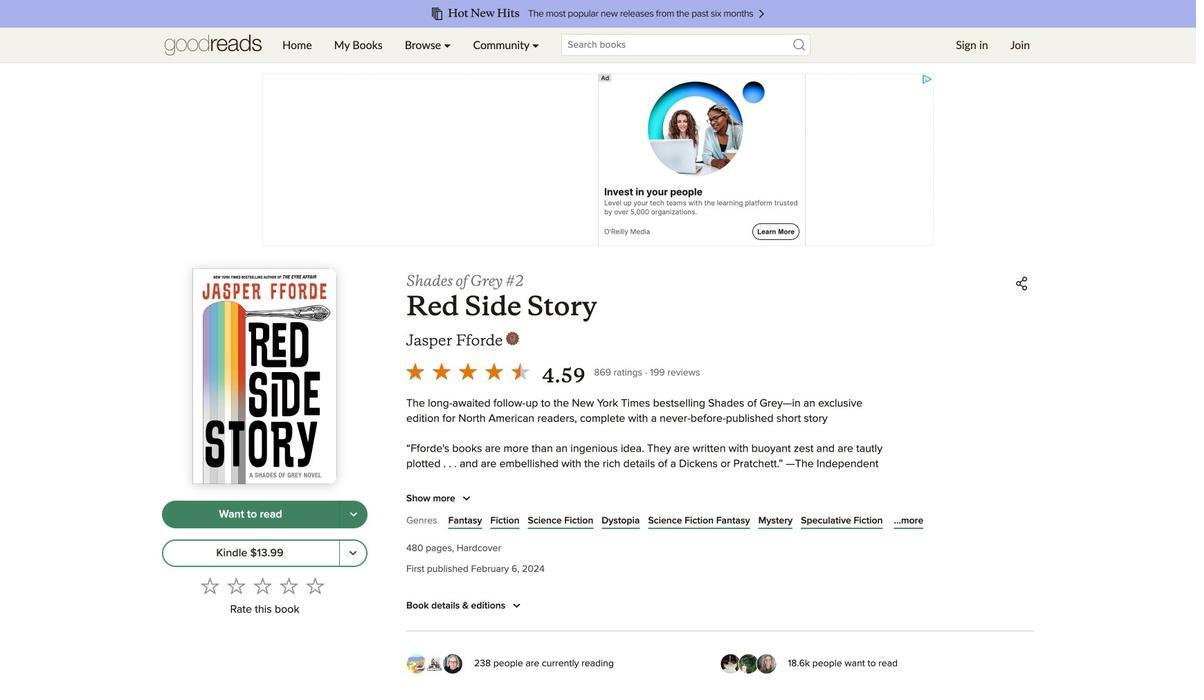 Task type: vqa. For each thing, say whether or not it's contained in the screenshot.
Home image
yes



Task type: locate. For each thing, give the bounding box(es) containing it.
rate 3 out of 5 image
[[254, 577, 272, 595]]

rating 4.59 out of 5 image
[[402, 359, 534, 385]]

goodreads author image
[[506, 332, 519, 346]]

rate 1 out of 5 image
[[201, 577, 219, 595]]

top genres for this book element
[[406, 513, 1034, 535]]

None search field
[[550, 34, 822, 56]]

869 ratings and 199 reviews figure
[[594, 364, 700, 381]]

rating 0 out of 5 group
[[197, 573, 329, 599]]

home image
[[165, 28, 262, 62]]



Task type: describe. For each thing, give the bounding box(es) containing it.
book 2 in the shades of grey series element
[[406, 271, 597, 291]]

Search by book title or ISBN text field
[[562, 34, 811, 56]]

rate 2 out of 5 image
[[227, 577, 245, 595]]

recent hit books of the past 6 months image
[[44, 0, 1152, 28]]

average rating of 4.59 stars. figure
[[402, 359, 594, 389]]

rate 4 out of 5 image
[[280, 577, 298, 595]]

rate 5 out of 5 image
[[306, 577, 324, 595]]

book title: red side story element
[[406, 291, 597, 323]]

rate this book element
[[162, 573, 368, 621]]

advertisement element
[[262, 73, 934, 246]]



